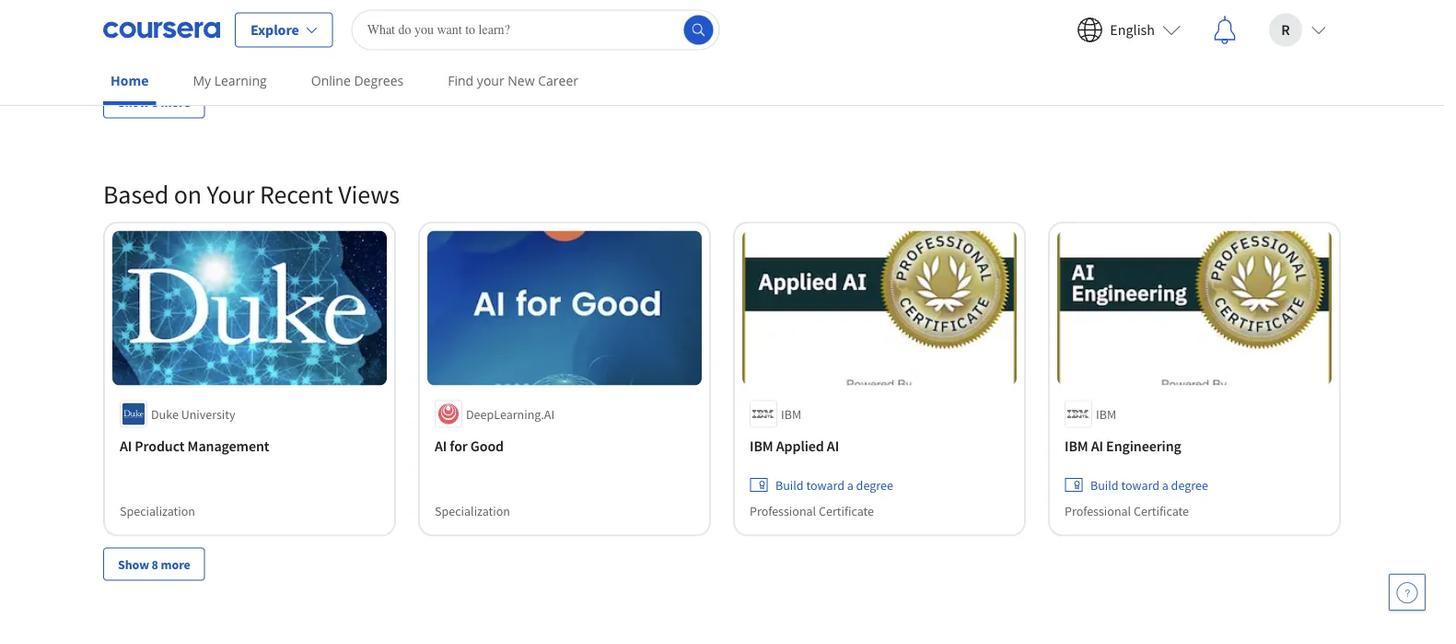 Task type: describe. For each thing, give the bounding box(es) containing it.
show 8 more inside based on your recent views collection element
[[118, 556, 190, 572]]

find your new career
[[448, 72, 579, 89]]

1 credit from the left
[[146, 18, 178, 35]]

professional for ai
[[1065, 502, 1131, 519]]

views
[[338, 178, 400, 210]]

certificate for ibm applied ai
[[819, 502, 874, 519]]

more inside explore mastertrack® certificates collection element
[[161, 94, 190, 110]]

home link
[[103, 60, 156, 105]]

show inside based on your recent views collection element
[[118, 556, 149, 572]]

ibm ai engineering link
[[1065, 435, 1325, 457]]

ibm up ibm ai engineering
[[1096, 406, 1117, 422]]

university
[[181, 406, 235, 422]]

1 ai from the left
[[120, 437, 132, 455]]

r
[[1282, 21, 1290, 39]]

management
[[188, 437, 269, 455]]

good
[[471, 437, 504, 455]]

degree for ibm applied ai
[[856, 477, 893, 493]]

professional certificate for ai
[[750, 502, 874, 519]]

build for ai
[[1091, 477, 1119, 493]]

2 ai from the left
[[435, 437, 447, 455]]

8 for show 8 more button inside the based on your recent views collection element
[[152, 556, 158, 572]]

english button
[[1063, 0, 1196, 59]]

product
[[135, 437, 185, 455]]

new
[[508, 72, 535, 89]]

degrees
[[354, 72, 404, 89]]

my
[[193, 72, 211, 89]]

2 mastertrack from the left
[[435, 40, 498, 57]]

my learning
[[193, 72, 267, 89]]

recent
[[260, 178, 333, 210]]

online degrees
[[311, 72, 404, 89]]

1 credit offered from the left
[[146, 18, 220, 35]]

online degrees link
[[304, 60, 411, 101]]

explore button
[[235, 12, 333, 47]]

explore mastertrack® certificates collection element
[[92, 0, 1352, 148]]

online
[[311, 72, 351, 89]]

ibm applied ai link
[[750, 435, 1010, 457]]

show 8 more inside explore mastertrack® certificates collection element
[[118, 94, 190, 110]]

based on your recent views collection element
[[92, 148, 1352, 610]]

specialization for for
[[435, 502, 510, 519]]

degree for ibm ai engineering
[[1171, 477, 1209, 493]]

coursera image
[[103, 15, 220, 45]]

ai product management link
[[120, 435, 380, 457]]

build for applied
[[776, 477, 804, 493]]

build toward a degree for ai
[[776, 477, 893, 493]]

for
[[450, 437, 468, 455]]

deeplearning.ai
[[466, 406, 555, 422]]

career
[[538, 72, 579, 89]]

specialization for product
[[120, 502, 195, 519]]

explore
[[251, 21, 299, 39]]



Task type: vqa. For each thing, say whether or not it's contained in the screenshot.
cohort,
no



Task type: locate. For each thing, give the bounding box(es) containing it.
ai left product at the left of page
[[120, 437, 132, 455]]

0 horizontal spatial credit offered
[[146, 18, 220, 35]]

1 certificate from the left
[[819, 502, 874, 519]]

0 horizontal spatial certificate
[[819, 502, 874, 519]]

offered
[[181, 18, 220, 35], [496, 18, 535, 35], [1126, 18, 1165, 35]]

duke university
[[151, 406, 235, 422]]

1 horizontal spatial professional
[[1065, 502, 1131, 519]]

certificate for ibm ai engineering
[[1134, 502, 1189, 519]]

2 show 8 more from the top
[[118, 556, 190, 572]]

What do you want to learn? text field
[[352, 10, 720, 50]]

your
[[207, 178, 255, 210]]

build toward a degree for engineering
[[1091, 477, 1209, 493]]

2 specialization from the left
[[435, 502, 510, 519]]

0 horizontal spatial professional
[[750, 502, 816, 519]]

1 specialization from the left
[[120, 502, 195, 519]]

3 ai from the left
[[827, 437, 839, 455]]

8 inside based on your recent views collection element
[[152, 556, 158, 572]]

professional
[[750, 502, 816, 519], [1065, 502, 1131, 519]]

1 toward from the left
[[807, 477, 845, 493]]

ai left for
[[435, 437, 447, 455]]

based on your recent views
[[103, 178, 400, 210]]

more
[[161, 94, 190, 110], [161, 556, 190, 572]]

mastertrack down english
[[1065, 40, 1128, 57]]

1 vertical spatial more
[[161, 556, 190, 572]]

2 build toward a degree from the left
[[1091, 477, 1209, 493]]

1 show 8 more button from the top
[[103, 85, 205, 118]]

0 vertical spatial 8
[[152, 94, 158, 110]]

a for engineering
[[1162, 477, 1169, 493]]

2 professional from the left
[[1065, 502, 1131, 519]]

2 credit offered from the left
[[461, 18, 535, 35]]

specialization down product at the left of page
[[120, 502, 195, 519]]

professional certificate down ibm ai engineering
[[1065, 502, 1189, 519]]

0 horizontal spatial toward
[[807, 477, 845, 493]]

0 horizontal spatial professional certificate
[[750, 502, 874, 519]]

1 horizontal spatial build
[[1091, 477, 1119, 493]]

2 professional certificate from the left
[[1065, 502, 1189, 519]]

1 vertical spatial show 8 more
[[118, 556, 190, 572]]

2 show 8 more button from the top
[[103, 547, 205, 581]]

0 horizontal spatial credit
[[146, 18, 178, 35]]

more inside based on your recent views collection element
[[161, 556, 190, 572]]

on
[[174, 178, 202, 210]]

4 ai from the left
[[1092, 437, 1104, 455]]

ibm left applied
[[750, 437, 774, 455]]

2 build from the left
[[1091, 477, 1119, 493]]

ibm applied ai
[[750, 437, 839, 455]]

8 inside explore mastertrack® certificates collection element
[[152, 94, 158, 110]]

a down ibm applied ai link
[[847, 477, 854, 493]]

0 horizontal spatial offered
[[181, 18, 220, 35]]

mastertrack
[[120, 40, 183, 57], [435, 40, 498, 57], [1065, 40, 1128, 57]]

a down engineering
[[1162, 477, 1169, 493]]

0 vertical spatial show 8 more button
[[103, 85, 205, 118]]

2 degree from the left
[[1171, 477, 1209, 493]]

professional for applied
[[750, 502, 816, 519]]

1 professional certificate from the left
[[750, 502, 874, 519]]

credit
[[146, 18, 178, 35], [461, 18, 493, 35], [1091, 18, 1124, 35]]

0 horizontal spatial build toward a degree
[[776, 477, 893, 493]]

help center image
[[1397, 581, 1419, 603]]

mastertrack up the home
[[120, 40, 183, 57]]

specialization down ai for good on the bottom
[[435, 502, 510, 519]]

engineering
[[1107, 437, 1182, 455]]

toward down applied
[[807, 477, 845, 493]]

ibm up ibm applied ai
[[781, 406, 802, 422]]

None search field
[[352, 10, 720, 50]]

ai
[[120, 437, 132, 455], [435, 437, 447, 455], [827, 437, 839, 455], [1092, 437, 1104, 455]]

build down ibm ai engineering
[[1091, 477, 1119, 493]]

0 horizontal spatial specialization
[[120, 502, 195, 519]]

2 horizontal spatial credit
[[1091, 18, 1124, 35]]

a
[[847, 477, 854, 493], [1162, 477, 1169, 493]]

r button
[[1255, 0, 1341, 59]]

certificate down ibm applied ai link
[[819, 502, 874, 519]]

2 horizontal spatial mastertrack
[[1065, 40, 1128, 57]]

1 horizontal spatial toward
[[1122, 477, 1160, 493]]

ibm left engineering
[[1065, 437, 1089, 455]]

2 show from the top
[[118, 556, 149, 572]]

1 horizontal spatial degree
[[1171, 477, 1209, 493]]

2 horizontal spatial offered
[[1126, 18, 1165, 35]]

duke
[[151, 406, 179, 422]]

show 8 more button
[[103, 85, 205, 118], [103, 547, 205, 581]]

3 credit from the left
[[1091, 18, 1124, 35]]

1 horizontal spatial a
[[1162, 477, 1169, 493]]

1 vertical spatial show
[[118, 556, 149, 572]]

1 mastertrack from the left
[[120, 40, 183, 57]]

1 horizontal spatial professional certificate
[[1065, 502, 1189, 519]]

a for ai
[[847, 477, 854, 493]]

1 horizontal spatial specialization
[[435, 502, 510, 519]]

8 for show 8 more button within explore mastertrack® certificates collection element
[[152, 94, 158, 110]]

professional down ibm applied ai
[[750, 502, 816, 519]]

your
[[477, 72, 505, 89]]

1 a from the left
[[847, 477, 854, 493]]

english
[[1110, 21, 1155, 39]]

ibm
[[781, 406, 802, 422], [1096, 406, 1117, 422], [750, 437, 774, 455], [1065, 437, 1089, 455]]

0 horizontal spatial degree
[[856, 477, 893, 493]]

build
[[776, 477, 804, 493], [1091, 477, 1119, 493]]

1 build from the left
[[776, 477, 804, 493]]

1 vertical spatial 8
[[152, 556, 158, 572]]

3 credit offered from the left
[[1091, 18, 1165, 35]]

8
[[152, 94, 158, 110], [152, 556, 158, 572]]

show
[[118, 94, 149, 110], [118, 556, 149, 572]]

professional certificate down applied
[[750, 502, 874, 519]]

2 a from the left
[[1162, 477, 1169, 493]]

1 vertical spatial show 8 more button
[[103, 547, 205, 581]]

1 degree from the left
[[856, 477, 893, 493]]

mastertrack up find
[[435, 40, 498, 57]]

1 professional from the left
[[750, 502, 816, 519]]

professional certificate for engineering
[[1065, 502, 1189, 519]]

toward down engineering
[[1122, 477, 1160, 493]]

0 horizontal spatial build
[[776, 477, 804, 493]]

2 more from the top
[[161, 556, 190, 572]]

2 8 from the top
[[152, 556, 158, 572]]

build toward a degree down applied
[[776, 477, 893, 493]]

1 offered from the left
[[181, 18, 220, 35]]

build toward a degree
[[776, 477, 893, 493], [1091, 477, 1209, 493]]

ai left engineering
[[1092, 437, 1104, 455]]

my learning link
[[186, 60, 274, 101]]

degree down ibm ai engineering link
[[1171, 477, 1209, 493]]

1 horizontal spatial credit
[[461, 18, 493, 35]]

1 8 from the top
[[152, 94, 158, 110]]

1 horizontal spatial credit offered
[[461, 18, 535, 35]]

find
[[448, 72, 474, 89]]

degree down ibm applied ai link
[[856, 477, 893, 493]]

ibm ai engineering
[[1065, 437, 1182, 455]]

degree
[[856, 477, 893, 493], [1171, 477, 1209, 493]]

1 show 8 more from the top
[[118, 94, 190, 110]]

find your new career link
[[441, 60, 586, 101]]

2 offered from the left
[[496, 18, 535, 35]]

based
[[103, 178, 169, 210]]

0 vertical spatial more
[[161, 94, 190, 110]]

2 horizontal spatial credit offered
[[1091, 18, 1165, 35]]

2 credit from the left
[[461, 18, 493, 35]]

show 8 more button inside explore mastertrack® certificates collection element
[[103, 85, 205, 118]]

2 toward from the left
[[1122, 477, 1160, 493]]

credit offered
[[146, 18, 220, 35], [461, 18, 535, 35], [1091, 18, 1165, 35]]

applied
[[776, 437, 824, 455]]

home
[[111, 72, 149, 89]]

1 show from the top
[[118, 94, 149, 110]]

ai for good link
[[435, 435, 695, 457]]

3 mastertrack from the left
[[1065, 40, 1128, 57]]

ai product management
[[120, 437, 269, 455]]

toward
[[807, 477, 845, 493], [1122, 477, 1160, 493]]

2 certificate from the left
[[1134, 502, 1189, 519]]

show 8 more
[[118, 94, 190, 110], [118, 556, 190, 572]]

build toward a degree down engineering
[[1091, 477, 1209, 493]]

professional down ibm ai engineering
[[1065, 502, 1131, 519]]

1 horizontal spatial offered
[[496, 18, 535, 35]]

0 vertical spatial show 8 more
[[118, 94, 190, 110]]

certificate
[[819, 502, 874, 519], [1134, 502, 1189, 519]]

learning
[[214, 72, 267, 89]]

specialization
[[120, 502, 195, 519], [435, 502, 510, 519]]

0 horizontal spatial mastertrack
[[120, 40, 183, 57]]

toward for ai
[[807, 477, 845, 493]]

show inside explore mastertrack® certificates collection element
[[118, 94, 149, 110]]

toward for engineering
[[1122, 477, 1160, 493]]

1 horizontal spatial certificate
[[1134, 502, 1189, 519]]

3 offered from the left
[[1126, 18, 1165, 35]]

1 more from the top
[[161, 94, 190, 110]]

0 horizontal spatial a
[[847, 477, 854, 493]]

show 8 more button inside based on your recent views collection element
[[103, 547, 205, 581]]

ai right applied
[[827, 437, 839, 455]]

build down ibm applied ai
[[776, 477, 804, 493]]

0 vertical spatial show
[[118, 94, 149, 110]]

certificate down engineering
[[1134, 502, 1189, 519]]

1 build toward a degree from the left
[[776, 477, 893, 493]]

professional certificate
[[750, 502, 874, 519], [1065, 502, 1189, 519]]

ai for good
[[435, 437, 504, 455]]

1 horizontal spatial mastertrack
[[435, 40, 498, 57]]

1 horizontal spatial build toward a degree
[[1091, 477, 1209, 493]]



